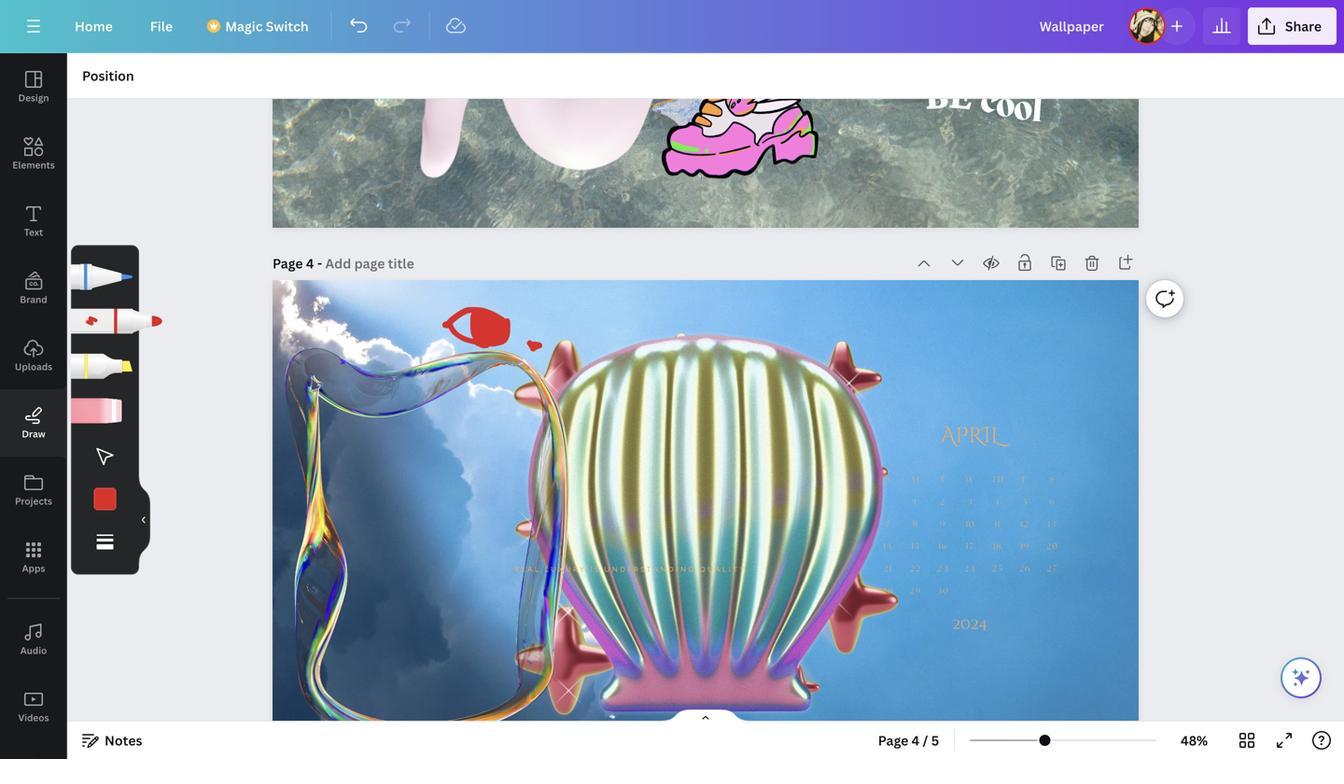 Task type: vqa. For each thing, say whether or not it's contained in the screenshot.
WebP to JPG WebP
no



Task type: locate. For each thing, give the bounding box(es) containing it.
page inside button
[[879, 732, 909, 749]]

2 vertical spatial 4
[[912, 732, 920, 749]]

hide image
[[138, 475, 150, 565]]

15
[[912, 543, 921, 551]]

22
[[910, 565, 922, 574]]

-
[[317, 254, 322, 272]]

0 horizontal spatial 4
[[306, 254, 314, 272]]

2 horizontal spatial 4
[[995, 498, 1001, 507]]

20
[[1047, 543, 1059, 551]]

48% button
[[1165, 726, 1225, 755]]

magic switch
[[225, 17, 309, 35]]

design button
[[0, 53, 67, 120]]

w
[[966, 476, 976, 484]]

10
[[966, 521, 976, 529]]

Page title text field
[[325, 254, 416, 273]]

s
[[886, 476, 892, 484], [1050, 476, 1056, 484]]

text button
[[0, 188, 67, 255]]

page
[[273, 254, 303, 272], [879, 732, 909, 749]]

#e7191f image
[[94, 488, 116, 510], [94, 488, 116, 510]]

5 right "/"
[[932, 732, 940, 749]]

1 horizontal spatial 5
[[1023, 498, 1029, 507]]

1 vertical spatial 4
[[995, 498, 1001, 507]]

30 29 28
[[883, 587, 950, 596]]

f
[[1023, 476, 1028, 484]]

notes
[[105, 732, 142, 749]]

m
[[912, 476, 920, 484]]

draw
[[22, 428, 45, 440]]

home link
[[60, 7, 128, 45]]

s up '6'
[[1050, 476, 1056, 484]]

0 horizontal spatial page
[[273, 254, 303, 272]]

switch
[[266, 17, 309, 35]]

1 vertical spatial page
[[879, 732, 909, 749]]

draw button
[[0, 389, 67, 457]]

4
[[306, 254, 314, 272], [995, 498, 1001, 507], [912, 732, 920, 749]]

home
[[75, 17, 113, 35]]

12
[[1021, 521, 1030, 529]]

5
[[1023, 498, 1029, 507], [932, 732, 940, 749]]

0 vertical spatial page
[[273, 254, 303, 272]]

page left "/"
[[879, 732, 909, 749]]

1 vertical spatial 5
[[932, 732, 940, 749]]

4 inside page 4 / 5 button
[[912, 732, 920, 749]]

0 horizontal spatial 5
[[932, 732, 940, 749]]

2024
[[953, 614, 988, 635]]

4 inside 11 4 18
[[995, 498, 1001, 507]]

24
[[965, 565, 977, 574]]

is
[[590, 565, 601, 576]]

uploads button
[[0, 322, 67, 389]]

1
[[915, 498, 918, 507]]

1 horizontal spatial 4
[[912, 732, 920, 749]]

9
[[941, 521, 947, 529]]

5 inside 12 5 19
[[1023, 498, 1029, 507]]

27
[[1047, 565, 1059, 574]]

s left m
[[886, 476, 892, 484]]

4 left -
[[306, 254, 314, 272]]

28
[[883, 587, 895, 596]]

page left -
[[273, 254, 303, 272]]

27 26 25 24 23 22 21
[[884, 565, 1059, 574]]

show pages image
[[661, 709, 751, 724]]

0 horizontal spatial s
[[886, 476, 892, 484]]

side panel tab list
[[0, 53, 67, 759]]

16
[[939, 543, 948, 551]]

videos
[[18, 712, 49, 724]]

4 left "/"
[[912, 732, 920, 749]]

audio
[[20, 644, 47, 657]]

canva assistant image
[[1291, 667, 1313, 689]]

1 horizontal spatial s
[[1050, 476, 1056, 484]]

0 vertical spatial 5
[[1023, 498, 1029, 507]]

5 inside button
[[932, 732, 940, 749]]

8
[[913, 521, 919, 529]]

position button
[[75, 61, 142, 91]]

projects button
[[0, 457, 67, 524]]

apps button
[[0, 524, 67, 591]]

4 for page 4 -
[[306, 254, 314, 272]]

design
[[18, 92, 49, 104]]

0 vertical spatial 4
[[306, 254, 314, 272]]

4 up '11'
[[995, 498, 1001, 507]]

real
[[515, 565, 541, 576]]

quality
[[700, 565, 746, 576]]

file
[[150, 17, 173, 35]]

Design title text field
[[1025, 7, 1121, 45]]

1 horizontal spatial page
[[879, 732, 909, 749]]

5 up 12
[[1023, 498, 1029, 507]]



Task type: describe. For each thing, give the bounding box(es) containing it.
page for page 4 / 5
[[879, 732, 909, 749]]

th
[[992, 476, 1005, 484]]

elements
[[12, 159, 55, 171]]

/
[[923, 732, 929, 749]]

6 13
[[1049, 498, 1057, 529]]

t
[[940, 476, 947, 484]]

6
[[1050, 498, 1056, 507]]

main menu bar
[[0, 0, 1345, 53]]

magic switch button
[[195, 7, 324, 45]]

file button
[[135, 7, 188, 45]]

18
[[994, 543, 1003, 551]]

12 5 19
[[1021, 498, 1030, 551]]

projects
[[15, 495, 52, 508]]

11 4 18
[[994, 498, 1003, 551]]

2
[[941, 498, 946, 507]]

29
[[910, 587, 922, 596]]

1 s from the left
[[886, 476, 892, 484]]

2 s from the left
[[1050, 476, 1056, 484]]

10 3 17
[[966, 498, 976, 551]]

real luxury is understanding quality
[[515, 565, 746, 576]]

8 1 15
[[912, 498, 921, 551]]

3
[[968, 498, 974, 507]]

understanding
[[605, 565, 696, 576]]

9 2 16
[[939, 498, 948, 551]]

25
[[993, 565, 1004, 574]]

7 14
[[884, 521, 893, 551]]

share
[[1286, 17, 1322, 35]]

uploads
[[15, 360, 52, 373]]

elements button
[[0, 120, 67, 188]]

17
[[967, 543, 975, 551]]

page 4 -
[[273, 254, 325, 272]]

magic
[[225, 17, 263, 35]]

brand
[[20, 293, 47, 306]]

14
[[884, 543, 893, 551]]

13
[[1049, 521, 1057, 529]]

videos button
[[0, 673, 67, 741]]

30
[[937, 587, 950, 596]]

position
[[82, 67, 134, 85]]

page 4 / 5 button
[[871, 726, 947, 755]]

share button
[[1248, 7, 1337, 45]]

page for page 4 -
[[273, 254, 303, 272]]

brand button
[[0, 255, 67, 322]]

26
[[1020, 565, 1031, 574]]

april
[[941, 422, 1000, 450]]

11
[[995, 521, 1001, 529]]

4 for page 4 / 5
[[912, 732, 920, 749]]

48%
[[1181, 732, 1208, 749]]

4 for 11 4 18
[[995, 498, 1001, 507]]

7
[[886, 521, 891, 529]]

s f th w t m s
[[886, 476, 1056, 484]]

21
[[884, 565, 893, 574]]

luxury
[[545, 565, 586, 576]]

apps
[[22, 562, 45, 575]]

23
[[938, 565, 949, 574]]

text
[[24, 226, 43, 239]]

notes button
[[75, 726, 150, 755]]

page 4 / 5
[[879, 732, 940, 749]]

audio button
[[0, 606, 67, 673]]

19
[[1021, 543, 1030, 551]]



